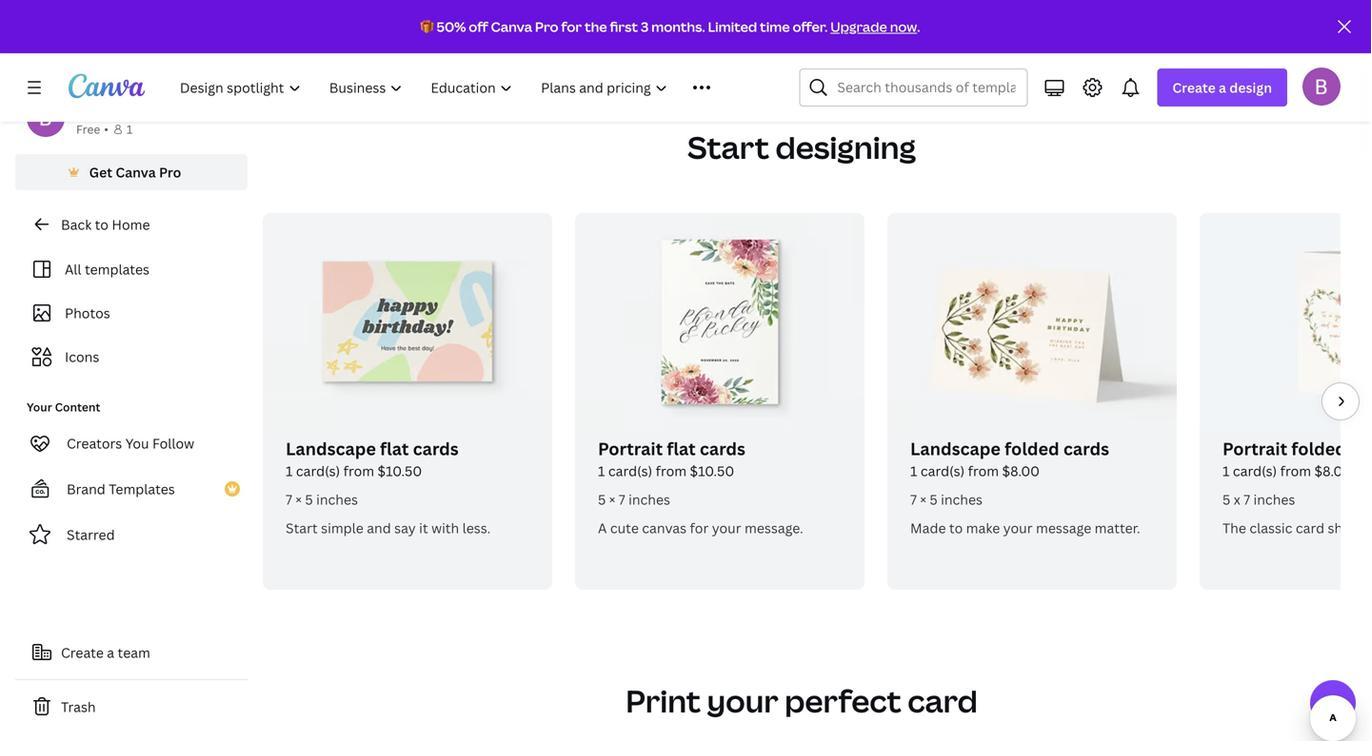 Task type: describe. For each thing, give the bounding box(es) containing it.
the classic card shape.
[[1223, 519, 1370, 538]]

eco-
[[584, 0, 613, 2]]

less.
[[462, 519, 491, 538]]

the
[[585, 18, 607, 36]]

back
[[61, 216, 92, 234]]

flat for landscape
[[380, 438, 409, 461]]

off
[[469, 18, 488, 36]]

flat for portrait
[[667, 438, 696, 461]]

high-
[[685, 0, 718, 2]]

0 horizontal spatial for
[[561, 18, 582, 36]]

get canva pro
[[89, 163, 181, 181]]

free •
[[76, 121, 108, 137]]

1 5 from the left
[[305, 491, 313, 509]]

from for landscape folded cards
[[968, 462, 999, 480]]

cards for portrait flat cards
[[700, 438, 746, 461]]

classic
[[1250, 519, 1293, 538]]

a for design
[[1219, 79, 1226, 97]]

brand templates
[[67, 480, 175, 498]]

Search search field
[[837, 70, 1015, 106]]

5 × 7 inches
[[598, 491, 670, 509]]

1 for portrait folded car
[[1223, 462, 1230, 480]]

inches for portrait folded car
[[1254, 491, 1295, 509]]

portrait for portrait folded car
[[1223, 438, 1287, 461]]

designing
[[776, 127, 916, 168]]

limited
[[708, 18, 757, 36]]

1 for landscape flat cards
[[286, 462, 293, 480]]

a for team
[[107, 644, 114, 662]]

creators you follow link
[[15, 425, 248, 463]]

inches for landscape folded cards
[[941, 491, 983, 509]]

inches for portrait flat cards
[[629, 491, 670, 509]]

$8.00 for cards
[[1002, 462, 1040, 480]]

.
[[917, 18, 920, 36]]

from for landscape flat cards
[[343, 462, 374, 480]]

from for portrait flat cards
[[656, 462, 687, 480]]

🎁 50% off canva pro for the first 3 months. limited time offer. upgrade now .
[[420, 18, 920, 36]]

creators
[[67, 435, 122, 453]]

trash link
[[15, 688, 248, 727]]

•
[[104, 121, 108, 137]]

1 7 from the left
[[286, 491, 292, 509]]

offer.
[[793, 18, 828, 36]]

0 vertical spatial pro
[[535, 18, 558, 36]]

portrait folded car link
[[1223, 438, 1371, 461]]

x
[[1234, 491, 1240, 509]]

1 for landscape folded cards
[[910, 462, 917, 480]]

with
[[431, 519, 459, 538]]

card(s) for landscape flat cards
[[296, 462, 340, 480]]

create a team
[[61, 644, 150, 662]]

print your perfect card
[[626, 681, 978, 722]]

eco-conscious, high-quality prints
[[584, 0, 763, 23]]

first
[[610, 18, 638, 36]]

now
[[890, 18, 917, 36]]

free
[[76, 121, 100, 137]]

your
[[27, 399, 52, 415]]

make
[[966, 519, 1000, 538]]

4 7 from the left
[[1244, 491, 1250, 509]]

trash
[[61, 698, 96, 717]]

cards for landscape flat cards
[[413, 438, 459, 461]]

landscape folded cards image
[[887, 213, 1177, 430]]

0 horizontal spatial card
[[908, 681, 978, 722]]

$10.50 for portrait
[[690, 462, 734, 480]]

cute
[[610, 519, 639, 538]]

landscape flat cards link
[[286, 438, 529, 461]]

inches for landscape flat cards
[[316, 491, 358, 509]]

2 7 from the left
[[619, 491, 625, 509]]

a
[[598, 519, 607, 538]]

landscape flat cards 1 card(s) from $10.50
[[286, 438, 459, 480]]

quality
[[718, 0, 763, 2]]

upgrade
[[830, 18, 887, 36]]

portrait folded cards image
[[1200, 213, 1371, 430]]

message
[[1036, 519, 1091, 538]]

photos link
[[27, 295, 236, 331]]

your left message.
[[712, 519, 741, 538]]

and
[[367, 519, 391, 538]]

back to home
[[61, 216, 150, 234]]

car
[[1350, 438, 1371, 461]]

canva inside button
[[116, 163, 156, 181]]

made to make your message matter.
[[910, 519, 1140, 538]]

portrait flat cards image
[[575, 213, 865, 430]]

all templates link
[[27, 251, 236, 288]]

create for create a team
[[61, 644, 104, 662]]

2 5 from the left
[[598, 491, 606, 509]]

cards for landscape folded cards
[[1064, 438, 1109, 461]]

creators you follow
[[67, 435, 194, 453]]

months.
[[651, 18, 705, 36]]

prints
[[584, 5, 622, 23]]

bob builder image
[[1303, 67, 1341, 105]]

you
[[125, 435, 149, 453]]

from for portrait folded car
[[1280, 462, 1311, 480]]

matter.
[[1095, 519, 1140, 538]]

portrait flat cards 1 card(s) from $10.50
[[598, 438, 746, 480]]

start designing
[[688, 127, 916, 168]]

3
[[641, 18, 649, 36]]

a cute canvas for your message.
[[598, 519, 803, 538]]



Task type: vqa. For each thing, say whether or not it's contained in the screenshot.
adding
no



Task type: locate. For each thing, give the bounding box(es) containing it.
perfect
[[785, 681, 901, 722]]

0 vertical spatial to
[[95, 216, 108, 234]]

2 flat from the left
[[667, 438, 696, 461]]

4 card(s) from the left
[[1233, 462, 1277, 480]]

say
[[394, 519, 416, 538]]

shape.
[[1328, 519, 1370, 538]]

card(s) inside portrait flat cards 1 card(s) from $10.50
[[608, 462, 652, 480]]

× up made
[[920, 491, 926, 509]]

icons link
[[27, 339, 236, 375]]

cards up the message
[[1064, 438, 1109, 461]]

time
[[760, 18, 790, 36]]

0 horizontal spatial start
[[286, 519, 318, 538]]

1 flat from the left
[[380, 438, 409, 461]]

from down landscape flat cards link
[[343, 462, 374, 480]]

0 horizontal spatial flat
[[380, 438, 409, 461]]

brand
[[67, 480, 105, 498]]

$8.00 for car
[[1315, 462, 1352, 480]]

1 $8.00 from the left
[[1002, 462, 1040, 480]]

create left team
[[61, 644, 104, 662]]

card(s) inside landscape folded cards 1 card(s) from $8.00
[[921, 462, 965, 480]]

a left design
[[1219, 79, 1226, 97]]

1 folded from the left
[[1005, 438, 1059, 461]]

for left the
[[561, 18, 582, 36]]

0 vertical spatial create
[[1172, 79, 1216, 97]]

1 horizontal spatial $8.00
[[1315, 462, 1352, 480]]

2 horizontal spatial ×
[[920, 491, 926, 509]]

1 horizontal spatial canva
[[491, 18, 532, 36]]

landscape up the simple
[[286, 438, 376, 461]]

landscape for landscape folded cards
[[910, 438, 1001, 461]]

flat inside landscape flat cards 1 card(s) from $10.50
[[380, 438, 409, 461]]

folded for landscape
[[1005, 438, 1059, 461]]

to for back
[[95, 216, 108, 234]]

from inside landscape flat cards 1 card(s) from $10.50
[[343, 462, 374, 480]]

card(s) inside "portrait folded car 1 card(s) from $8.00"
[[1233, 462, 1277, 480]]

1 cards from the left
[[413, 438, 459, 461]]

canva right off
[[491, 18, 532, 36]]

2 from from the left
[[656, 462, 687, 480]]

1 horizontal spatial flat
[[667, 438, 696, 461]]

a
[[1219, 79, 1226, 97], [107, 644, 114, 662]]

1 horizontal spatial pro
[[535, 18, 558, 36]]

your right print on the bottom of page
[[707, 681, 778, 722]]

team
[[118, 644, 150, 662]]

7 down landscape flat cards 1 card(s) from $10.50
[[286, 491, 292, 509]]

from down landscape folded cards link
[[968, 462, 999, 480]]

pro left the
[[535, 18, 558, 36]]

5
[[305, 491, 313, 509], [598, 491, 606, 509], [930, 491, 938, 509], [1223, 491, 1230, 509]]

1 vertical spatial start
[[286, 519, 318, 538]]

1 vertical spatial canva
[[116, 163, 156, 181]]

create for create a design
[[1172, 79, 1216, 97]]

portrait up the 5 × 7 inches
[[598, 438, 663, 461]]

1 horizontal spatial portrait
[[1223, 438, 1287, 461]]

pro up back to home link
[[159, 163, 181, 181]]

get canva pro button
[[15, 154, 248, 190]]

inches
[[316, 491, 358, 509], [629, 491, 670, 509], [941, 491, 983, 509], [1254, 491, 1295, 509]]

folded for portrait
[[1292, 438, 1346, 461]]

1 horizontal spatial create
[[1172, 79, 1216, 97]]

2 7 × 5 inches from the left
[[910, 491, 983, 509]]

1 7 × 5 inches from the left
[[286, 491, 358, 509]]

1 horizontal spatial folded
[[1292, 438, 1346, 461]]

templates
[[109, 480, 175, 498]]

3 inches from the left
[[941, 491, 983, 509]]

5 up made
[[930, 491, 938, 509]]

1 vertical spatial for
[[690, 519, 709, 538]]

your content
[[27, 399, 100, 415]]

2 $8.00 from the left
[[1315, 462, 1352, 480]]

× for portrait flat cards
[[609, 491, 615, 509]]

1 vertical spatial create
[[61, 644, 104, 662]]

from inside "portrait folded car 1 card(s) from $8.00"
[[1280, 462, 1311, 480]]

1 vertical spatial to
[[949, 519, 963, 538]]

card(s) for portrait flat cards
[[608, 462, 652, 480]]

folded inside landscape folded cards 1 card(s) from $8.00
[[1005, 438, 1059, 461]]

5 x 7 inches
[[1223, 491, 1295, 509]]

1 card(s) from the left
[[296, 462, 340, 480]]

portrait
[[598, 438, 663, 461], [1223, 438, 1287, 461]]

print
[[626, 681, 701, 722]]

canva
[[491, 18, 532, 36], [116, 163, 156, 181]]

0 vertical spatial card
[[1296, 519, 1325, 538]]

$10.50 inside portrait flat cards 1 card(s) from $10.50
[[690, 462, 734, 480]]

3 from from the left
[[968, 462, 999, 480]]

× down landscape flat cards 1 card(s) from $10.50
[[295, 491, 302, 509]]

create a team button
[[15, 634, 248, 672]]

1 portrait from the left
[[598, 438, 663, 461]]

inches up 'canvas'
[[629, 491, 670, 509]]

from inside portrait flat cards 1 card(s) from $10.50
[[656, 462, 687, 480]]

5 left x
[[1223, 491, 1230, 509]]

1 for portrait flat cards
[[598, 462, 605, 480]]

card
[[1296, 519, 1325, 538], [908, 681, 978, 722]]

from down portrait folded car link
[[1280, 462, 1311, 480]]

1 horizontal spatial 7 × 5 inches
[[910, 491, 983, 509]]

starred link
[[15, 516, 248, 554]]

a inside "create a team" button
[[107, 644, 114, 662]]

from inside landscape folded cards 1 card(s) from $8.00
[[968, 462, 999, 480]]

1 $10.50 from the left
[[378, 462, 422, 480]]

card(s) for landscape folded cards
[[921, 462, 965, 480]]

back to home link
[[15, 206, 248, 244]]

3 × from the left
[[920, 491, 926, 509]]

1 vertical spatial a
[[107, 644, 114, 662]]

landscape folded cards 1 card(s) from $8.00
[[910, 438, 1109, 480]]

7 right x
[[1244, 491, 1250, 509]]

cards inside portrait flat cards 1 card(s) from $10.50
[[700, 438, 746, 461]]

landscape
[[286, 438, 376, 461], [910, 438, 1001, 461]]

upgrade now button
[[830, 18, 917, 36]]

4 inches from the left
[[1254, 491, 1295, 509]]

3 card(s) from the left
[[921, 462, 965, 480]]

a inside create a design dropdown button
[[1219, 79, 1226, 97]]

7 up made
[[910, 491, 917, 509]]

card(s) for portrait folded car
[[1233, 462, 1277, 480]]

to for made
[[949, 519, 963, 538]]

icons
[[65, 348, 99, 366]]

0 horizontal spatial landscape
[[286, 438, 376, 461]]

0 vertical spatial a
[[1219, 79, 1226, 97]]

2 × from the left
[[609, 491, 615, 509]]

portrait folded car 1 card(s) from $8.00
[[1223, 438, 1371, 480]]

folded left car on the right of the page
[[1292, 438, 1346, 461]]

50%
[[437, 18, 466, 36]]

1 horizontal spatial $10.50
[[690, 462, 734, 480]]

7 × 5 inches for landscape flat cards
[[286, 491, 358, 509]]

0 horizontal spatial a
[[107, 644, 114, 662]]

× for landscape flat cards
[[295, 491, 302, 509]]

starred
[[67, 526, 115, 544]]

2 $10.50 from the left
[[690, 462, 734, 480]]

0 horizontal spatial cards
[[413, 438, 459, 461]]

create a design
[[1172, 79, 1272, 97]]

templates
[[85, 260, 149, 279]]

it
[[419, 519, 428, 538]]

0 horizontal spatial $8.00
[[1002, 462, 1040, 480]]

0 horizontal spatial create
[[61, 644, 104, 662]]

all
[[65, 260, 81, 279]]

folded inside "portrait folded car 1 card(s) from $8.00"
[[1292, 438, 1346, 461]]

landscape flat cards image
[[263, 213, 552, 430]]

folded up made to make your message matter. in the bottom right of the page
[[1005, 438, 1059, 461]]

1 horizontal spatial for
[[690, 519, 709, 538]]

create inside button
[[61, 644, 104, 662]]

portrait inside portrait flat cards 1 card(s) from $10.50
[[598, 438, 663, 461]]

portrait flat cards link
[[598, 438, 842, 461]]

from
[[343, 462, 374, 480], [656, 462, 687, 480], [968, 462, 999, 480], [1280, 462, 1311, 480]]

inches up the simple
[[316, 491, 358, 509]]

a left team
[[107, 644, 114, 662]]

$8.00 down car on the right of the page
[[1315, 462, 1352, 480]]

🎁
[[420, 18, 434, 36]]

all templates
[[65, 260, 149, 279]]

landscape for landscape flat cards
[[286, 438, 376, 461]]

2 horizontal spatial cards
[[1064, 438, 1109, 461]]

1 × from the left
[[295, 491, 302, 509]]

conscious,
[[613, 0, 682, 2]]

card(s) up the 5 × 7 inches
[[608, 462, 652, 480]]

canvas
[[642, 519, 687, 538]]

cards inside landscape flat cards 1 card(s) from $10.50
[[413, 438, 459, 461]]

0 horizontal spatial pro
[[159, 163, 181, 181]]

4 5 from the left
[[1223, 491, 1230, 509]]

create left design
[[1172, 79, 1216, 97]]

flat up the 5 × 7 inches
[[667, 438, 696, 461]]

for right 'canvas'
[[690, 519, 709, 538]]

0 horizontal spatial ×
[[295, 491, 302, 509]]

$10.50 down portrait flat cards link
[[690, 462, 734, 480]]

$10.50 for landscape
[[378, 462, 422, 480]]

inches up classic
[[1254, 491, 1295, 509]]

5 up a
[[598, 491, 606, 509]]

get
[[89, 163, 112, 181]]

1 horizontal spatial a
[[1219, 79, 1226, 97]]

card(s) up the simple
[[296, 462, 340, 480]]

pro inside button
[[159, 163, 181, 181]]

7 × 5 inches for landscape folded cards
[[910, 491, 983, 509]]

from up the 5 × 7 inches
[[656, 462, 687, 480]]

0 vertical spatial canva
[[491, 18, 532, 36]]

1 horizontal spatial card
[[1296, 519, 1325, 538]]

your right make
[[1003, 519, 1033, 538]]

card(s)
[[296, 462, 340, 480], [608, 462, 652, 480], [921, 462, 965, 480], [1233, 462, 1277, 480]]

home
[[112, 216, 150, 234]]

2 portrait from the left
[[1223, 438, 1287, 461]]

$8.00 inside "portrait folded car 1 card(s) from $8.00"
[[1315, 462, 1352, 480]]

1 inside landscape flat cards 1 card(s) from $10.50
[[286, 462, 293, 480]]

landscape folded cards link
[[910, 438, 1154, 461]]

cards
[[413, 438, 459, 461], [700, 438, 746, 461], [1064, 438, 1109, 461]]

cards inside landscape folded cards 1 card(s) from $8.00
[[1064, 438, 1109, 461]]

design
[[1230, 79, 1272, 97]]

start
[[688, 127, 769, 168], [286, 519, 318, 538]]

canva right get
[[116, 163, 156, 181]]

inches up make
[[941, 491, 983, 509]]

for
[[561, 18, 582, 36], [690, 519, 709, 538]]

flat inside portrait flat cards 1 card(s) from $10.50
[[667, 438, 696, 461]]

7
[[286, 491, 292, 509], [619, 491, 625, 509], [910, 491, 917, 509], [1244, 491, 1250, 509]]

brand templates link
[[15, 470, 248, 508]]

2 cards from the left
[[700, 438, 746, 461]]

start for start designing
[[688, 127, 769, 168]]

$10.50 inside landscape flat cards 1 card(s) from $10.50
[[378, 462, 422, 480]]

7 × 5 inches
[[286, 491, 358, 509], [910, 491, 983, 509]]

pro
[[535, 18, 558, 36], [159, 163, 181, 181]]

1 inches from the left
[[316, 491, 358, 509]]

1 inside landscape folded cards 1 card(s) from $8.00
[[910, 462, 917, 480]]

1 horizontal spatial to
[[949, 519, 963, 538]]

portrait up 5 x 7 inches
[[1223, 438, 1287, 461]]

7 up cute
[[619, 491, 625, 509]]

7 × 5 inches up the simple
[[286, 491, 358, 509]]

landscape up made
[[910, 438, 1001, 461]]

card(s) up made
[[921, 462, 965, 480]]

cards up a cute canvas for your message. on the bottom
[[700, 438, 746, 461]]

1 landscape from the left
[[286, 438, 376, 461]]

0 horizontal spatial folded
[[1005, 438, 1059, 461]]

flat
[[380, 438, 409, 461], [667, 438, 696, 461]]

0 horizontal spatial to
[[95, 216, 108, 234]]

to left make
[[949, 519, 963, 538]]

1 inside "portrait folded car 1 card(s) from $8.00"
[[1223, 462, 1230, 480]]

× for landscape folded cards
[[920, 491, 926, 509]]

1 horizontal spatial cards
[[700, 438, 746, 461]]

1 horizontal spatial ×
[[609, 491, 615, 509]]

0 horizontal spatial $10.50
[[378, 462, 422, 480]]

top level navigation element
[[168, 69, 754, 107], [168, 69, 754, 107]]

0 horizontal spatial 7 × 5 inches
[[286, 491, 358, 509]]

content
[[55, 399, 100, 415]]

1 vertical spatial card
[[908, 681, 978, 722]]

2 inches from the left
[[629, 491, 670, 509]]

message.
[[745, 519, 803, 538]]

1 horizontal spatial start
[[688, 127, 769, 168]]

$8.00 inside landscape folded cards 1 card(s) from $8.00
[[1002, 462, 1040, 480]]

made
[[910, 519, 946, 538]]

1 from from the left
[[343, 462, 374, 480]]

to
[[95, 216, 108, 234], [949, 519, 963, 538]]

create
[[1172, 79, 1216, 97], [61, 644, 104, 662]]

$8.00 down landscape folded cards link
[[1002, 462, 1040, 480]]

card(s) inside landscape flat cards 1 card(s) from $10.50
[[296, 462, 340, 480]]

landscape inside landscape folded cards 1 card(s) from $8.00
[[910, 438, 1001, 461]]

2 card(s) from the left
[[608, 462, 652, 480]]

× up cute
[[609, 491, 615, 509]]

simple
[[321, 519, 364, 538]]

2 landscape from the left
[[910, 438, 1001, 461]]

start simple and say it with less.
[[286, 519, 491, 538]]

None search field
[[799, 69, 1028, 107]]

portrait for portrait flat cards
[[598, 438, 663, 461]]

the
[[1223, 519, 1246, 538]]

2 folded from the left
[[1292, 438, 1346, 461]]

start for start simple and say it with less.
[[286, 519, 318, 538]]

3 7 from the left
[[910, 491, 917, 509]]

$8.00
[[1002, 462, 1040, 480], [1315, 462, 1352, 480]]

0 vertical spatial start
[[688, 127, 769, 168]]

7 × 5 inches up made
[[910, 491, 983, 509]]

1 vertical spatial pro
[[159, 163, 181, 181]]

portrait inside "portrait folded car 1 card(s) from $8.00"
[[1223, 438, 1287, 461]]

card(s) up 5 x 7 inches
[[1233, 462, 1277, 480]]

3 cards from the left
[[1064, 438, 1109, 461]]

0 horizontal spatial portrait
[[598, 438, 663, 461]]

flat up start simple and say it with less.
[[380, 438, 409, 461]]

5 down landscape flat cards 1 card(s) from $10.50
[[305, 491, 313, 509]]

0 horizontal spatial canva
[[116, 163, 156, 181]]

1 horizontal spatial landscape
[[910, 438, 1001, 461]]

landscape inside landscape flat cards 1 card(s) from $10.50
[[286, 438, 376, 461]]

$10.50 down landscape flat cards link
[[378, 462, 422, 480]]

3 5 from the left
[[930, 491, 938, 509]]

to right back at top
[[95, 216, 108, 234]]

0 vertical spatial for
[[561, 18, 582, 36]]

cards up the 'with'
[[413, 438, 459, 461]]

create inside dropdown button
[[1172, 79, 1216, 97]]

photos
[[65, 304, 110, 322]]

×
[[295, 491, 302, 509], [609, 491, 615, 509], [920, 491, 926, 509]]

4 from from the left
[[1280, 462, 1311, 480]]

1 inside portrait flat cards 1 card(s) from $10.50
[[598, 462, 605, 480]]

create a design button
[[1157, 69, 1287, 107]]

follow
[[152, 435, 194, 453]]



